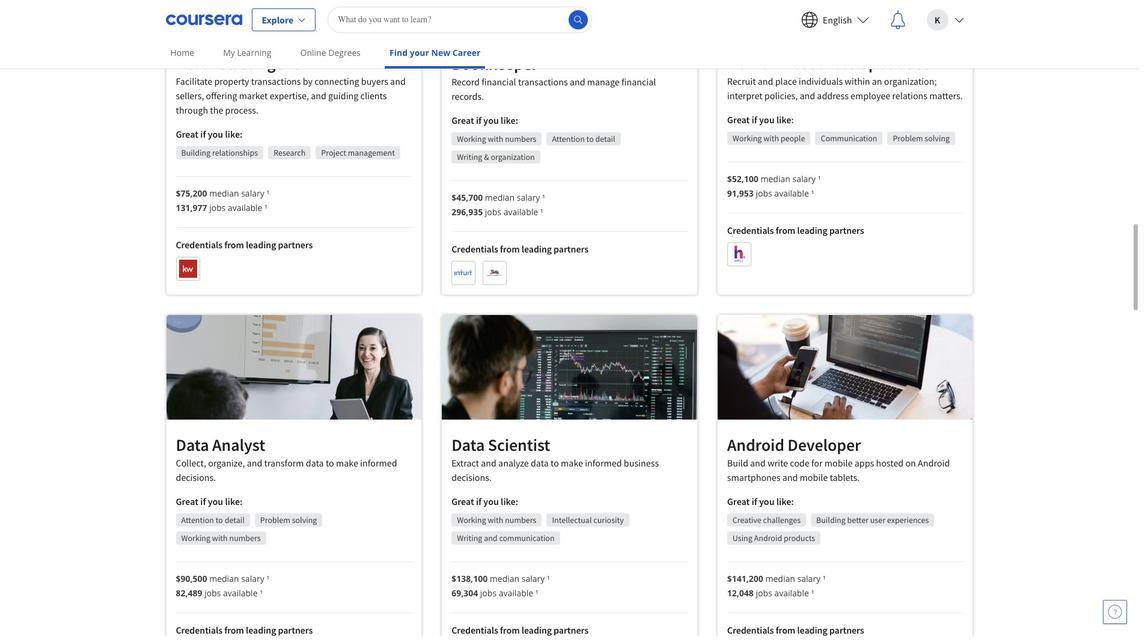 Task type: vqa. For each thing, say whether or not it's contained in the screenshot.
Solutions
no



Task type: locate. For each thing, give the bounding box(es) containing it.
project
[[321, 147, 346, 158]]

available right 131,977
[[228, 202, 263, 213]]

1 horizontal spatial make
[[561, 457, 583, 469]]

0 vertical spatial problem
[[893, 133, 924, 144]]

data inside data analyst collect, organize, and transform data to make informed decisions.
[[306, 457, 324, 469]]

intellectual curiosity
[[552, 515, 624, 526]]

jobs inside the $52,100 median salary ¹ 91,953 jobs available ¹
[[756, 188, 773, 199]]

great for data scientist
[[452, 496, 474, 508]]

2 writing from the top
[[457, 533, 483, 544]]

if
[[752, 114, 758, 126], [476, 114, 482, 126], [200, 128, 206, 140], [752, 495, 758, 507], [200, 495, 206, 508], [476, 496, 482, 508]]

decisions.
[[176, 471, 216, 483], [452, 472, 492, 484]]

0 horizontal spatial transactions
[[251, 75, 301, 87]]

0 vertical spatial working with numbers
[[457, 133, 537, 144]]

from for estate
[[224, 239, 244, 251]]

mobile up the tablets. on the right of page
[[825, 457, 853, 469]]

with up $90,500 median salary ¹ 82,489 jobs available ¹
[[212, 533, 228, 544]]

0 vertical spatial writing
[[457, 151, 483, 162]]

you up working with people
[[760, 114, 775, 126]]

partners for financial
[[554, 243, 589, 255]]

salary for extract
[[522, 573, 545, 585]]

1 horizontal spatial attention
[[552, 133, 585, 144]]

working with numbers up writing and communication
[[457, 515, 537, 526]]

jobs for build
[[756, 587, 773, 599]]

and inside bookkeeper record financial transactions and manage financial records.
[[570, 76, 586, 88]]

code
[[790, 457, 810, 469]]

credentials for record
[[452, 243, 498, 255]]

you up writing and communication
[[484, 496, 499, 508]]

make inside data scientist extract and analyze data to make informed business decisions.
[[561, 457, 583, 469]]

android
[[728, 434, 785, 456], [918, 457, 951, 469], [755, 533, 783, 543]]

writing up $138,100
[[457, 533, 483, 544]]

and right extract at the bottom of the page
[[481, 457, 497, 469]]

like: up people
[[777, 114, 794, 126]]

with for scientist
[[488, 515, 504, 526]]

great if you like: down organize,
[[176, 495, 243, 508]]

you up creative challenges
[[760, 495, 775, 507]]

great for bookkeeper
[[452, 114, 474, 126]]

1 horizontal spatial data
[[452, 434, 485, 456]]

from down "$141,200 median salary ¹ 12,048 jobs available ¹"
[[776, 624, 796, 636]]

detail
[[596, 133, 616, 144], [225, 515, 245, 526]]

decisions. inside data analyst collect, organize, and transform data to make informed decisions.
[[176, 471, 216, 483]]

data inside data analyst collect, organize, and transform data to make informed decisions.
[[176, 434, 209, 456]]

0 horizontal spatial building
[[181, 147, 211, 158]]

to down organize,
[[216, 515, 223, 526]]

to down 'manage'
[[587, 133, 594, 144]]

to inside data scientist extract and analyze data to make informed business decisions.
[[551, 457, 559, 469]]

you up building relationships
[[208, 128, 223, 140]]

available inside $45,700 median salary ¹ 296,935 jobs available ¹
[[504, 206, 538, 218]]

problem solving down the relations
[[893, 133, 950, 144]]

transactions
[[251, 75, 301, 87], [518, 76, 568, 88]]

available right 91,953 at the top
[[775, 188, 809, 199]]

available inside "$141,200 median salary ¹ 12,048 jobs available ¹"
[[775, 587, 809, 599]]

if down extract at the bottom of the page
[[476, 496, 482, 508]]

data up extract at the bottom of the page
[[452, 434, 485, 456]]

data up collect,
[[176, 434, 209, 456]]

by
[[303, 75, 313, 87]]

$138,100 median salary ¹ 69,304 jobs available ¹
[[452, 573, 550, 599]]

jobs inside $138,100 median salary ¹ 69,304 jobs available ¹
[[480, 588, 497, 599]]

solving
[[925, 133, 950, 144], [292, 515, 317, 526]]

partners
[[830, 224, 865, 236], [278, 239, 313, 251], [554, 243, 589, 255], [830, 624, 865, 636], [278, 624, 313, 636]]

credentials from leading partners down the $52,100 median salary ¹ 91,953 jobs available ¹
[[728, 224, 865, 236]]

developer
[[788, 434, 862, 456]]

writing
[[457, 151, 483, 162], [457, 533, 483, 544]]

credentials from leading partners
[[728, 224, 865, 236], [176, 239, 313, 251], [452, 243, 589, 255], [728, 624, 865, 636], [176, 624, 313, 636]]

to right analyze
[[551, 457, 559, 469]]

0 horizontal spatial attention to detail
[[181, 515, 245, 526]]

decisions. down collect,
[[176, 471, 216, 483]]

1 horizontal spatial transactions
[[518, 76, 568, 88]]

1 vertical spatial solving
[[292, 515, 317, 526]]

organize,
[[208, 457, 245, 469]]

with
[[764, 133, 780, 144], [488, 133, 504, 144], [488, 515, 504, 526], [212, 533, 228, 544]]

records.
[[452, 90, 484, 102]]

decisions. down extract at the bottom of the page
[[452, 472, 492, 484]]

median inside $75,200 median salary ¹ 131,977 jobs available ¹
[[209, 188, 239, 199]]

credentials from leading partners down "$141,200 median salary ¹ 12,048 jobs available ¹"
[[728, 624, 865, 636]]

leading down $45,700 median salary ¹ 296,935 jobs available ¹
[[522, 243, 552, 255]]

great down records.
[[452, 114, 474, 126]]

you down organize,
[[208, 495, 223, 508]]

bookkeeper image
[[442, 0, 698, 38]]

leading
[[798, 224, 828, 236], [246, 239, 276, 251], [522, 243, 552, 255], [798, 624, 828, 636], [246, 624, 276, 636]]

1 vertical spatial attention
[[181, 515, 214, 526]]

available inside $75,200 median salary ¹ 131,977 jobs available ¹
[[228, 202, 263, 213]]

if for record
[[476, 114, 482, 126]]

available right 82,489
[[223, 588, 258, 599]]

working
[[733, 133, 762, 144], [457, 133, 486, 144], [457, 515, 486, 526], [181, 533, 211, 544]]

with for record
[[488, 133, 504, 144]]

problem
[[893, 133, 924, 144], [260, 515, 290, 526]]

building relationships
[[181, 147, 258, 158]]

jobs right 91,953 at the top
[[756, 188, 773, 199]]

1 horizontal spatial decisions.
[[452, 472, 492, 484]]

from down $90,500 median salary ¹ 82,489 jobs available ¹
[[224, 624, 244, 636]]

like: down organize,
[[225, 495, 243, 508]]

mobile down for
[[800, 471, 828, 483]]

working up writing and communication
[[457, 515, 486, 526]]

available right 12,048
[[775, 587, 809, 599]]

products
[[784, 533, 816, 543]]

writing for record
[[457, 151, 483, 162]]

jobs inside $90,500 median salary ¹ 82,489 jobs available ¹
[[205, 588, 221, 599]]

$52,100 median salary ¹ 91,953 jobs available ¹
[[728, 173, 821, 199]]

and inside data scientist extract and analyze data to make informed business decisions.
[[481, 457, 497, 469]]

median for estate
[[209, 188, 239, 199]]

leading down $75,200 median salary ¹ 131,977 jobs available ¹
[[246, 239, 276, 251]]

median inside $45,700 median salary ¹ 296,935 jobs available ¹
[[485, 192, 515, 203]]

estate
[[210, 52, 255, 74]]

decisions. inside data scientist extract and analyze data to make informed business decisions.
[[452, 472, 492, 484]]

data inside data scientist extract and analyze data to make informed business decisions.
[[531, 457, 549, 469]]

data right analyze
[[531, 457, 549, 469]]

data inside data scientist extract and analyze data to make informed business decisions.
[[452, 434, 485, 456]]

median right $45,700
[[485, 192, 515, 203]]

great if you like: for estate
[[176, 128, 243, 140]]

if for analyst
[[200, 495, 206, 508]]

median right $90,500
[[209, 573, 239, 585]]

great if you like: for developer
[[728, 495, 794, 507]]

salary for build
[[798, 573, 821, 584]]

1 horizontal spatial data
[[531, 457, 549, 469]]

great down interpret
[[728, 114, 750, 126]]

intellectual
[[552, 515, 592, 526]]

if down records.
[[476, 114, 482, 126]]

median inside the $52,100 median salary ¹ 91,953 jobs available ¹
[[761, 173, 791, 185]]

detail down 'manage'
[[596, 133, 616, 144]]

like: for record
[[501, 114, 519, 126]]

great if you like: for scientist
[[452, 496, 519, 508]]

if up working with people
[[752, 114, 758, 126]]

and down by
[[311, 89, 327, 102]]

jobs inside $45,700 median salary ¹ 296,935 jobs available ¹
[[485, 206, 502, 218]]

writing for scientist
[[457, 533, 483, 544]]

transactions inside real estate agent facilitate property transactions by connecting buyers and sellers, offering market expertise, and guiding clients through the process.
[[251, 75, 301, 87]]

0 vertical spatial building
[[181, 147, 211, 158]]

manage
[[588, 76, 620, 88]]

median right $75,200
[[209, 188, 239, 199]]

credentials from leading partners for record
[[452, 243, 589, 255]]

salary inside $90,500 median salary ¹ 82,489 jobs available ¹
[[241, 573, 264, 585]]

if for estate
[[200, 128, 206, 140]]

writing left &
[[457, 151, 483, 162]]

you for resources
[[760, 114, 775, 126]]

1 vertical spatial mobile
[[800, 471, 828, 483]]

0 horizontal spatial solving
[[292, 515, 317, 526]]

median inside "$141,200 median salary ¹ 12,048 jobs available ¹"
[[766, 573, 796, 584]]

organization
[[491, 151, 535, 162]]

great for android developer
[[728, 495, 750, 507]]

great if you like: for record
[[452, 114, 519, 126]]

using android products
[[733, 533, 816, 543]]

if up creative
[[752, 495, 758, 507]]

great down extract at the bottom of the page
[[452, 496, 474, 508]]

great down through on the left of the page
[[176, 128, 199, 140]]

and right buyers on the top
[[390, 75, 406, 87]]

problem solving down transform
[[260, 515, 317, 526]]

salary for specialist
[[793, 173, 816, 185]]

0 vertical spatial attention to detail
[[552, 133, 616, 144]]

transactions down bookkeeper at the top
[[518, 76, 568, 88]]

1 vertical spatial problem
[[260, 515, 290, 526]]

0 vertical spatial numbers
[[505, 133, 537, 144]]

sellers,
[[176, 89, 204, 102]]

human
[[728, 52, 780, 74]]

working with numbers
[[457, 133, 537, 144], [457, 515, 537, 526], [181, 533, 261, 544]]

1 vertical spatial building
[[817, 515, 846, 525]]

android right on
[[918, 457, 951, 469]]

working up &
[[457, 133, 486, 144]]

salary
[[793, 173, 816, 185], [241, 188, 264, 199], [517, 192, 540, 203], [798, 573, 821, 584], [241, 573, 264, 585], [522, 573, 545, 585]]

data
[[306, 457, 324, 469], [531, 457, 549, 469]]

analyze
[[499, 457, 529, 469]]

great for data analyst
[[176, 495, 199, 508]]

buyers
[[361, 75, 388, 87]]

great if you like: up writing and communication
[[452, 496, 519, 508]]

1 horizontal spatial financial
[[622, 76, 656, 88]]

0 vertical spatial detail
[[596, 133, 616, 144]]

jobs inside "$141,200 median salary ¹ 12,048 jobs available ¹"
[[756, 587, 773, 599]]

building left relationships
[[181, 147, 211, 158]]

from for resources
[[776, 224, 796, 236]]

on
[[906, 457, 917, 469]]

1 horizontal spatial problem
[[893, 133, 924, 144]]

if down collect,
[[200, 495, 206, 508]]

to right transform
[[326, 457, 334, 469]]

available inside $90,500 median salary ¹ 82,489 jobs available ¹
[[223, 588, 258, 599]]

1 vertical spatial detail
[[225, 515, 245, 526]]

employee
[[851, 89, 891, 102]]

android developer build and write code for mobile apps hosted on android smartphones and mobile tablets.
[[728, 434, 951, 483]]

0 horizontal spatial data
[[176, 434, 209, 456]]

mobile
[[825, 457, 853, 469], [800, 471, 828, 483]]

available right 296,935
[[504, 206, 538, 218]]

problem down the relations
[[893, 133, 924, 144]]

leading for financial
[[522, 243, 552, 255]]

1 horizontal spatial problem solving
[[893, 133, 950, 144]]

1 vertical spatial android
[[918, 457, 951, 469]]

if for scientist
[[476, 496, 482, 508]]

find your new career
[[390, 47, 481, 58]]

challenges
[[764, 515, 801, 525]]

and left 'manage'
[[570, 76, 586, 88]]

you for developer
[[760, 495, 775, 507]]

available for agent
[[228, 202, 263, 213]]

working up the $52,100
[[733, 133, 762, 144]]

1 vertical spatial attention to detail
[[181, 515, 245, 526]]

working with numbers up writing & organization
[[457, 133, 537, 144]]

salary inside the $52,100 median salary ¹ 91,953 jobs available ¹
[[793, 173, 816, 185]]

financial down bookkeeper at the top
[[482, 76, 517, 88]]

great if you like: up working with people
[[728, 114, 794, 126]]

apps
[[855, 457, 875, 469]]

like: for estate
[[225, 128, 243, 140]]

great if you like: down records.
[[452, 114, 519, 126]]

detail down organize,
[[225, 515, 245, 526]]

leading for specialist
[[798, 224, 828, 236]]

jobs inside $75,200 median salary ¹ 131,977 jobs available ¹
[[209, 202, 226, 213]]

salary inside $45,700 median salary ¹ 296,935 jobs available ¹
[[517, 192, 540, 203]]

available inside $138,100 median salary ¹ 69,304 jobs available ¹
[[499, 588, 534, 599]]

1 vertical spatial problem solving
[[260, 515, 317, 526]]

2 vertical spatial android
[[755, 533, 783, 543]]

salary inside $75,200 median salary ¹ 131,977 jobs available ¹
[[241, 188, 264, 199]]

find your new career link
[[385, 39, 486, 69]]

data analyst image
[[166, 315, 422, 420]]

financial right 'manage'
[[622, 76, 656, 88]]

specialist
[[860, 52, 929, 74]]

and down the analyst
[[247, 457, 262, 469]]

median right $138,100
[[490, 573, 520, 585]]

0 vertical spatial solving
[[925, 133, 950, 144]]

and up smartphones
[[751, 457, 766, 469]]

great down collect,
[[176, 495, 199, 508]]

0 horizontal spatial decisions.
[[176, 471, 216, 483]]

home link
[[166, 39, 199, 66]]

median inside $138,100 median salary ¹ 69,304 jobs available ¹
[[490, 573, 520, 585]]

expertise,
[[270, 89, 309, 102]]

from down $75,200 median salary ¹ 131,977 jobs available ¹
[[224, 239, 244, 251]]

like: up organization
[[501, 114, 519, 126]]

0 horizontal spatial data
[[306, 457, 324, 469]]

credentials from leading partners down $75,200 median salary ¹ 131,977 jobs available ¹
[[176, 239, 313, 251]]

working with numbers up $90,500 median salary ¹ 82,489 jobs available ¹
[[181, 533, 261, 544]]

jobs right 12,048
[[756, 587, 773, 599]]

1 horizontal spatial informed
[[585, 457, 622, 469]]

decisions. for analyst
[[176, 471, 216, 483]]

median inside $90,500 median salary ¹ 82,489 jobs available ¹
[[209, 573, 239, 585]]

0 horizontal spatial informed
[[360, 457, 397, 469]]

salary inside $138,100 median salary ¹ 69,304 jobs available ¹
[[522, 573, 545, 585]]

available inside the $52,100 median salary ¹ 91,953 jobs available ¹
[[775, 188, 809, 199]]

leading down the $52,100 median salary ¹ 91,953 jobs available ¹
[[798, 224, 828, 236]]

available
[[775, 188, 809, 199], [228, 202, 263, 213], [504, 206, 538, 218], [775, 587, 809, 599], [223, 588, 258, 599], [499, 588, 534, 599]]

informed inside data scientist extract and analyze data to make informed business decisions.
[[585, 457, 622, 469]]

median for scientist
[[490, 573, 520, 585]]

transform
[[264, 457, 304, 469]]

you for record
[[484, 114, 499, 126]]

None search field
[[328, 6, 593, 33]]

explore button
[[252, 8, 316, 31]]

attention
[[552, 133, 585, 144], [181, 515, 214, 526]]

financial
[[482, 76, 517, 88], [622, 76, 656, 88]]

great if you like: up creative challenges
[[728, 495, 794, 507]]

with left people
[[764, 133, 780, 144]]

credentials from leading partners down $45,700 median salary ¹ 296,935 jobs available ¹
[[452, 243, 589, 255]]

great for human resources specialist
[[728, 114, 750, 126]]

0 vertical spatial problem solving
[[893, 133, 950, 144]]

numbers for scientist
[[505, 515, 537, 526]]

to
[[587, 133, 594, 144], [326, 457, 334, 469], [551, 457, 559, 469], [216, 515, 223, 526]]

leading down "$141,200 median salary ¹ 12,048 jobs available ¹"
[[798, 624, 828, 636]]

and left place
[[758, 75, 774, 87]]

$90,500
[[176, 573, 207, 585]]

with up writing & organization
[[488, 133, 504, 144]]

1 vertical spatial working with numbers
[[457, 515, 537, 526]]

curiosity
[[594, 515, 624, 526]]

partners for specialist
[[830, 224, 865, 236]]

median right the $52,100
[[761, 173, 791, 185]]

0 vertical spatial mobile
[[825, 457, 853, 469]]

1 writing from the top
[[457, 151, 483, 162]]

0 horizontal spatial financial
[[482, 76, 517, 88]]

credentials down 131,977
[[176, 239, 223, 251]]

69,304
[[452, 588, 478, 599]]

1 vertical spatial writing
[[457, 533, 483, 544]]

jobs right 131,977
[[209, 202, 226, 213]]

jobs right 296,935
[[485, 206, 502, 218]]

credentials down 296,935
[[452, 243, 498, 255]]

1 vertical spatial numbers
[[505, 515, 537, 526]]

for
[[812, 457, 823, 469]]

great
[[728, 114, 750, 126], [452, 114, 474, 126], [176, 128, 199, 140], [728, 495, 750, 507], [176, 495, 199, 508], [452, 496, 474, 508]]

1 horizontal spatial building
[[817, 515, 846, 525]]

working for resources
[[733, 133, 762, 144]]

explore
[[262, 14, 294, 26]]

1 horizontal spatial attention to detail
[[552, 133, 616, 144]]

jobs
[[756, 188, 773, 199], [209, 202, 226, 213], [485, 206, 502, 218], [756, 587, 773, 599], [205, 588, 221, 599], [480, 588, 497, 599]]

relationships
[[212, 147, 258, 158]]

numbers up communication
[[505, 515, 537, 526]]

jobs right 82,489
[[205, 588, 221, 599]]

better
[[848, 515, 869, 525]]

building
[[181, 147, 211, 158], [817, 515, 846, 525]]

real
[[176, 52, 207, 74]]

like: up challenges
[[777, 495, 794, 507]]

salary inside "$141,200 median salary ¹ 12,048 jobs available ¹"
[[798, 573, 821, 584]]

0 horizontal spatial make
[[336, 457, 358, 469]]

building for building relationships
[[181, 147, 211, 158]]

research
[[274, 147, 306, 158]]

using
[[733, 533, 753, 543]]

available right '69,304'
[[499, 588, 534, 599]]

great up creative
[[728, 495, 750, 507]]

median for resources
[[761, 173, 791, 185]]



Task type: describe. For each thing, give the bounding box(es) containing it.
english button
[[792, 0, 879, 39]]

offering
[[206, 89, 237, 102]]

organization;
[[885, 75, 937, 87]]

writing and communication
[[457, 533, 555, 544]]

working up $90,500
[[181, 533, 211, 544]]

coursera image
[[166, 10, 242, 29]]

0 vertical spatial android
[[728, 434, 785, 456]]

credentials for estate
[[176, 239, 223, 251]]

credentials from leading partners for estate
[[176, 239, 313, 251]]

online
[[300, 47, 326, 58]]

communication
[[499, 533, 555, 544]]

analyst
[[212, 434, 265, 456]]

91,953
[[728, 188, 754, 199]]

within
[[845, 75, 871, 87]]

jobs for financial
[[485, 206, 502, 218]]

82,489
[[176, 588, 202, 599]]

working with numbers for scientist
[[457, 515, 537, 526]]

data for data analyst
[[176, 434, 209, 456]]

my learning link
[[218, 39, 276, 66]]

$141,200 median salary ¹ 12,048 jobs available ¹
[[728, 573, 826, 599]]

creative
[[733, 515, 762, 525]]

if for developer
[[752, 495, 758, 507]]

median for developer
[[766, 573, 796, 584]]

record
[[452, 76, 480, 88]]

working with numbers for record
[[457, 133, 537, 144]]

credentials down 12,048
[[728, 624, 774, 636]]

my learning
[[223, 47, 272, 58]]

partners for agent
[[278, 239, 313, 251]]

bookkeeper
[[452, 53, 538, 74]]

guiding
[[328, 89, 359, 102]]

recruit
[[728, 75, 756, 87]]

find
[[390, 47, 408, 58]]

transactions inside bookkeeper record financial transactions and manage financial records.
[[518, 76, 568, 88]]

business
[[624, 457, 659, 469]]

0 horizontal spatial detail
[[225, 515, 245, 526]]

leading for agent
[[246, 239, 276, 251]]

credentials down 82,489
[[176, 624, 223, 636]]

project management
[[321, 147, 395, 158]]

like: for analyst
[[225, 495, 243, 508]]

salary for collect,
[[241, 573, 264, 585]]

and inside data analyst collect, organize, and transform data to make informed decisions.
[[247, 457, 262, 469]]

$52,100
[[728, 173, 759, 185]]

available for build
[[775, 587, 809, 599]]

through
[[176, 104, 208, 116]]

0 horizontal spatial attention
[[181, 515, 214, 526]]

and left communication
[[484, 533, 498, 544]]

experiences
[[888, 515, 930, 525]]

$90,500 median salary ¹ 82,489 jobs available ¹
[[176, 573, 270, 599]]

real estate agent facilitate property transactions by connecting buyers and sellers, offering market expertise, and guiding clients through the process.
[[176, 52, 406, 116]]

management
[[348, 147, 395, 158]]

leading down $90,500 median salary ¹ 82,489 jobs available ¹
[[246, 624, 276, 636]]

data for data scientist
[[452, 434, 485, 456]]

jobs for agent
[[209, 202, 226, 213]]

available for extract
[[499, 588, 534, 599]]

jobs for specialist
[[756, 188, 773, 199]]

available for specialist
[[775, 188, 809, 199]]

great if you like: for resources
[[728, 114, 794, 126]]

and down code
[[783, 471, 798, 483]]

credentials from leading partners for resources
[[728, 224, 865, 236]]

individuals
[[799, 75, 843, 87]]

communication
[[821, 133, 878, 144]]

2 financial from the left
[[622, 76, 656, 88]]

your
[[410, 47, 429, 58]]

help center image
[[1109, 605, 1123, 620]]

process.
[[225, 104, 259, 116]]

agent
[[258, 52, 299, 74]]

0 vertical spatial attention
[[552, 133, 585, 144]]

my
[[223, 47, 235, 58]]

&
[[484, 151, 489, 162]]

1 financial from the left
[[482, 76, 517, 88]]

an
[[873, 75, 883, 87]]

and down the individuals
[[800, 89, 816, 102]]

tablets.
[[830, 471, 860, 483]]

1 horizontal spatial solving
[[925, 133, 950, 144]]

salary for agent
[[241, 188, 264, 199]]

credentials for resources
[[728, 224, 774, 236]]

available for collect,
[[223, 588, 258, 599]]

great if you like: for analyst
[[176, 495, 243, 508]]

bookkeeper record financial transactions and manage financial records.
[[452, 53, 656, 102]]

degrees
[[329, 47, 361, 58]]

resources
[[784, 52, 857, 74]]

people
[[781, 133, 806, 144]]

131,977
[[176, 202, 207, 213]]

$138,100
[[452, 573, 488, 585]]

credentials from leading partners down $90,500 median salary ¹ 82,489 jobs available ¹
[[176, 624, 313, 636]]

writing & organization
[[457, 151, 535, 162]]

salary for financial
[[517, 192, 540, 203]]

interpret
[[728, 89, 763, 102]]

smartphones
[[728, 471, 781, 483]]

home
[[171, 47, 194, 58]]

jobs for extract
[[480, 588, 497, 599]]

2 vertical spatial working with numbers
[[181, 533, 261, 544]]

What do you want to learn? text field
[[328, 6, 593, 33]]

make inside data analyst collect, organize, and transform data to make informed decisions.
[[336, 457, 358, 469]]

build
[[728, 457, 749, 469]]

scientist
[[488, 434, 551, 456]]

296,935
[[452, 206, 483, 218]]

if for resources
[[752, 114, 758, 126]]

to inside data analyst collect, organize, and transform data to make informed decisions.
[[326, 457, 334, 469]]

jobs for collect,
[[205, 588, 221, 599]]

like: for resources
[[777, 114, 794, 126]]

market
[[239, 89, 268, 102]]

data analyst collect, organize, and transform data to make informed decisions.
[[176, 434, 397, 483]]

property
[[214, 75, 249, 87]]

policies,
[[765, 89, 798, 102]]

$141,200
[[728, 573, 764, 584]]

data scientist image
[[442, 315, 698, 420]]

building for building better user experiences
[[817, 515, 846, 525]]

address
[[818, 89, 849, 102]]

working for record
[[457, 133, 486, 144]]

the
[[210, 104, 223, 116]]

connecting
[[315, 75, 359, 87]]

hosted
[[877, 457, 904, 469]]

write
[[768, 457, 789, 469]]

working with people
[[733, 133, 806, 144]]

k button
[[918, 0, 974, 39]]

1 horizontal spatial detail
[[596, 133, 616, 144]]

0 horizontal spatial problem
[[260, 515, 290, 526]]

$45,700 median salary ¹ 296,935 jobs available ¹
[[452, 192, 545, 218]]

working for scientist
[[457, 515, 486, 526]]

$45,700
[[452, 192, 483, 203]]

k
[[935, 14, 941, 26]]

you for analyst
[[208, 495, 223, 508]]

great for real estate agent
[[176, 128, 199, 140]]

2 vertical spatial numbers
[[229, 533, 261, 544]]

median for analyst
[[209, 573, 239, 585]]

you for scientist
[[484, 496, 499, 508]]

$75,200 median salary ¹ 131,977 jobs available ¹
[[176, 188, 270, 213]]

like: for developer
[[777, 495, 794, 507]]

learning
[[237, 47, 272, 58]]

from for record
[[500, 243, 520, 255]]

numbers for record
[[505, 133, 537, 144]]

new
[[432, 47, 451, 58]]

data scientist extract and analyze data to make informed business decisions.
[[452, 434, 659, 484]]

0 horizontal spatial problem solving
[[260, 515, 317, 526]]

facilitate
[[176, 75, 212, 87]]

you for estate
[[208, 128, 223, 140]]

with for resources
[[764, 133, 780, 144]]

decisions. for scientist
[[452, 472, 492, 484]]

like: for scientist
[[501, 496, 519, 508]]

informed inside data analyst collect, organize, and transform data to make informed decisions.
[[360, 457, 397, 469]]

creative challenges
[[733, 515, 801, 525]]

user
[[871, 515, 886, 525]]

building better user experiences
[[817, 515, 930, 525]]

available for financial
[[504, 206, 538, 218]]

online degrees link
[[296, 39, 366, 66]]

online degrees
[[300, 47, 361, 58]]

matters.
[[930, 89, 963, 102]]

english
[[823, 14, 853, 26]]

median for record
[[485, 192, 515, 203]]



